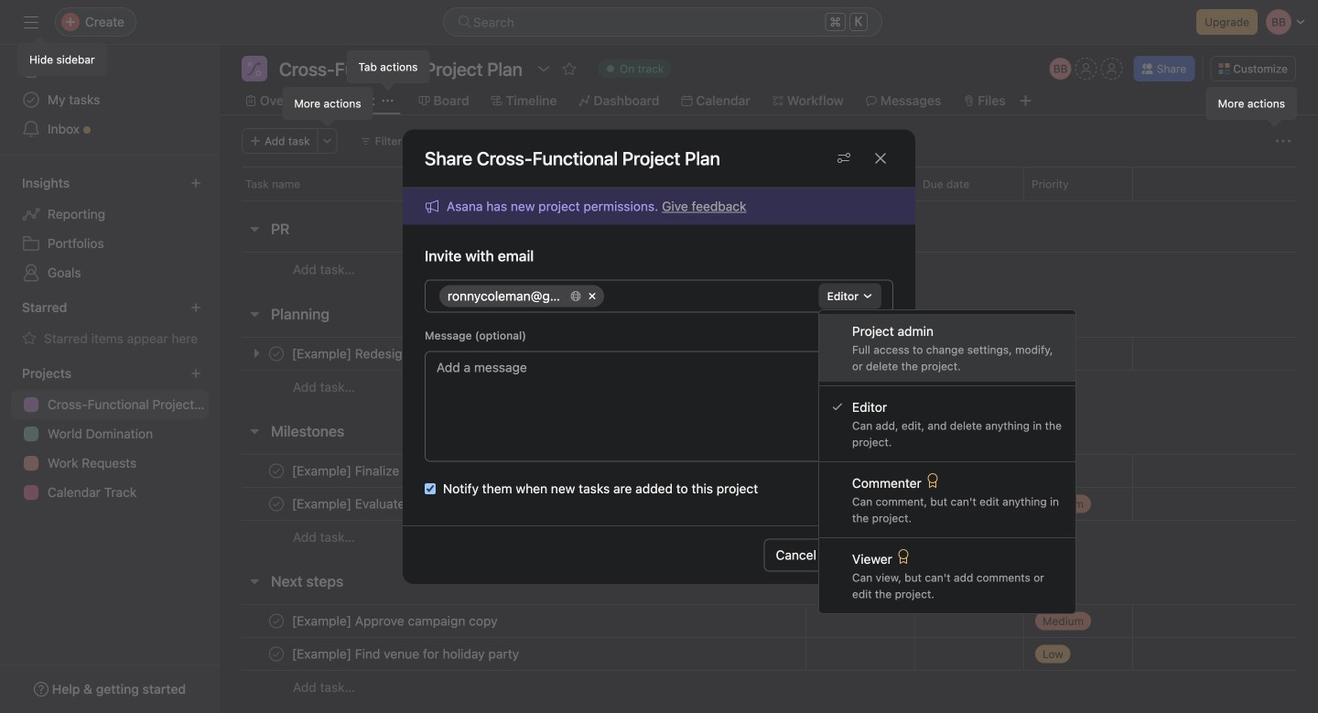 Task type: describe. For each thing, give the bounding box(es) containing it.
mark complete image for task name text box
[[265, 643, 287, 665]]

hide sidebar image
[[24, 15, 38, 29]]

task name text field for mark complete option within the "[example] finalize budget" cell
[[288, 462, 451, 480]]

mark complete image for task name text field in the [example] evaluate new email marketing platform cell
[[265, 493, 287, 515]]

mark complete checkbox for [example] evaluate new email marketing platform cell
[[265, 460, 287, 482]]

collapse task list for this group image for header milestones tree grid
[[247, 424, 262, 438]]

Task name text field
[[288, 645, 525, 663]]

projects element
[[0, 357, 220, 511]]

mark complete image for task name text field within the [example] approve campaign copy cell
[[265, 610, 287, 632]]

global element
[[0, 45, 220, 155]]

Add a message text field
[[425, 351, 893, 462]]

manage project members image
[[1050, 58, 1072, 80]]

[example] evaluate new email marketing platform cell
[[220, 487, 806, 521]]

mark complete checkbox inside '[example] find venue for holiday party' "cell"
[[265, 643, 287, 665]]

header milestones tree grid
[[220, 454, 1318, 554]]

[example] finalize budget cell
[[220, 454, 806, 488]]

Mark complete checkbox
[[265, 493, 287, 515]]



Task type: locate. For each thing, give the bounding box(es) containing it.
1 vertical spatial mark complete checkbox
[[265, 610, 287, 632]]

mark complete image inside '[example] find venue for holiday party' "cell"
[[265, 643, 287, 665]]

1 vertical spatial collapse task list for this group image
[[247, 574, 262, 589]]

mark complete checkbox inside [example] approve campaign copy cell
[[265, 610, 287, 632]]

banner
[[425, 196, 747, 216]]

0 vertical spatial mark complete image
[[265, 460, 287, 482]]

mark complete image for task name text field within the "[example] finalize budget" cell
[[265, 460, 287, 482]]

1 collapse task list for this group image from the top
[[247, 307, 262, 321]]

1 mark complete checkbox from the top
[[265, 460, 287, 482]]

mark complete image inside [example] approve campaign copy cell
[[265, 610, 287, 632]]

2 mark complete image from the top
[[265, 493, 287, 515]]

0 vertical spatial task name text field
[[288, 462, 451, 480]]

3 mark complete checkbox from the top
[[265, 643, 287, 665]]

line_and_symbols image
[[247, 61, 262, 76]]

add to starred image
[[562, 61, 577, 76]]

task name text field for mark complete checkbox
[[288, 495, 589, 513]]

1 mark complete image from the top
[[265, 610, 287, 632]]

starred element
[[0, 291, 220, 357]]

2 mark complete checkbox from the top
[[265, 610, 287, 632]]

header planning tree grid
[[220, 337, 1318, 404]]

collapse task list for this group image
[[247, 307, 262, 321], [247, 424, 262, 438]]

0 vertical spatial mark complete image
[[265, 610, 287, 632]]

mark complete image
[[265, 460, 287, 482], [265, 493, 287, 515]]

1 vertical spatial mark complete image
[[265, 493, 287, 515]]

mark complete image inside "[example] finalize budget" cell
[[265, 460, 287, 482]]

close this dialog image
[[873, 151, 888, 165]]

2 collapse task list for this group image from the top
[[247, 424, 262, 438]]

1 vertical spatial task name text field
[[288, 495, 589, 513]]

2 vertical spatial mark complete checkbox
[[265, 643, 287, 665]]

task name text field inside [example] evaluate new email marketing platform cell
[[288, 495, 589, 513]]

[example] approve campaign copy cell
[[220, 604, 806, 638]]

1 collapse task list for this group image from the top
[[247, 222, 262, 236]]

collapse task list for this group image
[[247, 222, 262, 236], [247, 574, 262, 589]]

task name text field for mark complete option within [example] approve campaign copy cell
[[288, 612, 503, 630]]

row
[[220, 167, 1318, 200], [242, 200, 1296, 201], [220, 252, 1318, 287], [437, 280, 819, 311], [220, 370, 1318, 404], [220, 454, 1318, 488], [220, 487, 1318, 521], [220, 520, 1318, 554], [220, 604, 1318, 638], [220, 637, 1318, 671], [220, 670, 1318, 704]]

mark complete checkbox inside "[example] finalize budget" cell
[[265, 460, 287, 482]]

option
[[819, 314, 1076, 382]]

Mark complete checkbox
[[265, 460, 287, 482], [265, 610, 287, 632], [265, 643, 287, 665]]

collapse task list for this group image for header planning 'tree grid'
[[247, 307, 262, 321]]

mark complete image inside [example] evaluate new email marketing platform cell
[[265, 493, 287, 515]]

dialog
[[403, 129, 915, 584]]

2 task name text field from the top
[[288, 495, 589, 513]]

2 vertical spatial task name text field
[[288, 612, 503, 630]]

1 vertical spatial collapse task list for this group image
[[247, 424, 262, 438]]

header next steps tree grid
[[220, 604, 1318, 704]]

mark complete checkbox for '[example] find venue for holiday party' "cell"
[[265, 610, 287, 632]]

0 vertical spatial mark complete checkbox
[[265, 460, 287, 482]]

tooltip
[[18, 38, 106, 75], [347, 51, 429, 88], [283, 88, 372, 125], [1207, 88, 1296, 125]]

0 vertical spatial collapse task list for this group image
[[247, 222, 262, 236]]

project permissions image
[[837, 151, 851, 165]]

2 collapse task list for this group image from the top
[[247, 574, 262, 589]]

0 vertical spatial collapse task list for this group image
[[247, 307, 262, 321]]

3 task name text field from the top
[[288, 612, 503, 630]]

insights element
[[0, 167, 220, 291]]

1 vertical spatial mark complete image
[[265, 643, 287, 665]]

1 task name text field from the top
[[288, 462, 451, 480]]

mark complete image
[[265, 610, 287, 632], [265, 643, 287, 665]]

task name text field inside [example] approve campaign copy cell
[[288, 612, 503, 630]]

None text field
[[275, 56, 527, 81]]

[example] find venue for holiday party cell
[[220, 637, 806, 671]]

None checkbox
[[425, 483, 436, 494]]

task name text field inside "[example] finalize budget" cell
[[288, 462, 451, 480]]

cell
[[439, 285, 604, 307]]

Task name text field
[[288, 462, 451, 480], [288, 495, 589, 513], [288, 612, 503, 630]]

1 mark complete image from the top
[[265, 460, 287, 482]]

2 mark complete image from the top
[[265, 643, 287, 665]]



Task type: vqa. For each thing, say whether or not it's contained in the screenshot.
Task name text box within the [Example] Approve campaign copy cell
yes



